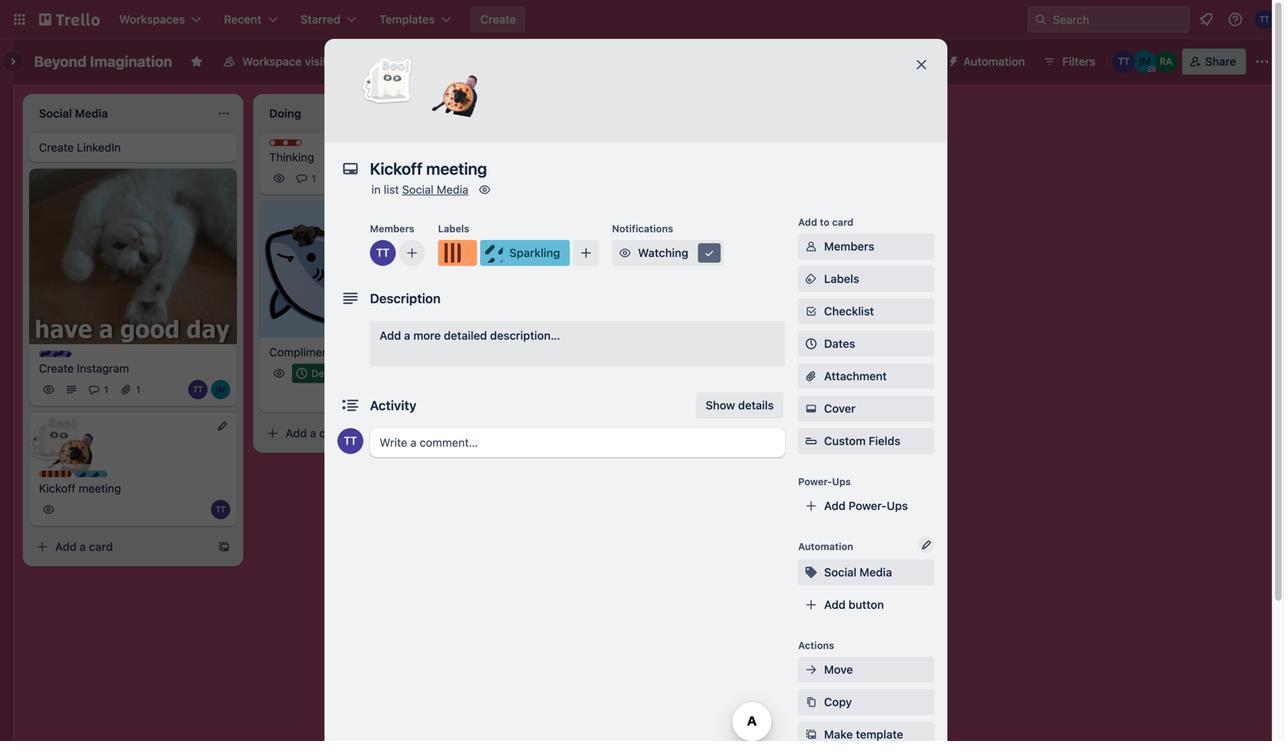 Task type: locate. For each thing, give the bounding box(es) containing it.
0 notifications image
[[1197, 10, 1216, 29]]

0 vertical spatial jeremy miller (jeremymiller198) image
[[1134, 50, 1157, 73]]

automation up the social media on the right of the page
[[798, 541, 854, 553]]

add power-ups link
[[798, 493, 935, 519]]

1 vertical spatial media
[[860, 566, 892, 579]]

list
[[384, 183, 399, 196]]

search image
[[1034, 13, 1047, 26]]

sm image right power-ups button
[[941, 49, 964, 71]]

sm image
[[941, 49, 964, 71], [617, 245, 633, 261], [803, 565, 819, 581], [803, 694, 819, 711]]

sm image for automation
[[941, 49, 964, 71]]

ruby anderson (rubyanderson7) image
[[1155, 50, 1178, 73]]

ups
[[906, 55, 928, 68], [832, 476, 851, 488], [887, 499, 908, 513]]

a for the left add a card button
[[80, 541, 86, 554]]

add a card right 'detailed'
[[516, 320, 574, 333]]

ups down fields
[[887, 499, 908, 513]]

1 vertical spatial add a card button
[[260, 421, 441, 447]]

attachment button
[[798, 363, 935, 389]]

create inside button
[[480, 13, 516, 26]]

power-
[[868, 55, 907, 68], [798, 476, 832, 488], [849, 499, 887, 513]]

add left 'button'
[[824, 598, 846, 612]]

create from template… image
[[678, 320, 691, 333], [448, 427, 461, 440], [217, 541, 230, 554]]

None text field
[[362, 154, 897, 183]]

sm image
[[477, 182, 493, 198], [803, 239, 819, 255], [701, 245, 718, 261], [803, 271, 819, 287], [803, 303, 819, 320], [803, 401, 819, 417], [803, 662, 819, 678], [803, 727, 819, 742]]

create instagram
[[39, 362, 129, 375]]

description
[[370, 291, 441, 306]]

details
[[738, 399, 774, 412]]

linkedin
[[77, 141, 121, 154]]

sparkling
[[510, 246, 560, 260], [91, 472, 135, 483]]

add down "custom"
[[824, 499, 846, 513]]

kickoff
[[39, 482, 76, 495]]

dates
[[824, 337, 855, 350]]

sparkling for color: sky, title: "sparkling" element to the bottom
[[91, 472, 135, 483]]

1 down 'create instagram' link
[[136, 384, 140, 396]]

0 horizontal spatial color: orange, title: none image
[[39, 471, 71, 478]]

social right list
[[402, 183, 434, 196]]

social media button
[[798, 560, 935, 586]]

1 vertical spatial create from template… image
[[448, 427, 461, 440]]

create
[[480, 13, 516, 26], [39, 141, 74, 154], [39, 362, 74, 375]]

0 horizontal spatial create from template… image
[[217, 541, 230, 554]]

instagram
[[77, 362, 129, 375]]

1 vertical spatial members
[[824, 240, 875, 253]]

1 vertical spatial power-ups
[[798, 476, 851, 488]]

share
[[1205, 55, 1236, 68]]

0 horizontal spatial social
[[402, 183, 434, 196]]

beyond imagination
[[34, 53, 172, 70]]

0 vertical spatial add a card button
[[490, 314, 672, 340]]

0 vertical spatial sparkling
[[510, 246, 560, 260]]

a
[[540, 320, 547, 333], [404, 329, 410, 342], [310, 427, 316, 440], [80, 541, 86, 554]]

1 horizontal spatial media
[[860, 566, 892, 579]]

2 vertical spatial create
[[39, 362, 74, 375]]

color: orange, title: none image up kickoff
[[39, 471, 71, 478]]

sm image down notifications
[[617, 245, 633, 261]]

create button
[[471, 6, 526, 32]]

0 horizontal spatial labels
[[438, 223, 469, 234]]

0 horizontal spatial color: sky, title: "sparkling" element
[[75, 471, 135, 483]]

automation inside button
[[964, 55, 1025, 68]]

add a more detailed description…
[[380, 329, 560, 342]]

social up add button
[[824, 566, 857, 579]]

social media link
[[402, 183, 469, 196]]

1 horizontal spatial sparkling
[[510, 246, 560, 260]]

actions
[[798, 640, 834, 651]]

0 horizontal spatial automation
[[798, 541, 854, 553]]

sm image inside labels link
[[803, 271, 819, 287]]

jeremy miller (jeremymiller198) image for terry turtle (terryturtle) image to the left of ruby anderson (rubyanderson7) image
[[419, 387, 438, 406]]

0 horizontal spatial power-ups
[[798, 476, 851, 488]]

labels
[[438, 223, 469, 234], [824, 272, 859, 286]]

0 vertical spatial power-
[[868, 55, 907, 68]]

kickoff meeting link
[[39, 481, 227, 497]]

activity
[[370, 398, 417, 413]]

create from template… image for add a card button to the middle
[[448, 427, 461, 440]]

jeremy miller (jeremymiller198) image for terry turtle (terryturtle) image on the left of ruby anderson (rubyanderson7) icon
[[1134, 50, 1157, 73]]

board link
[[352, 49, 421, 75]]

1 horizontal spatial automation
[[964, 55, 1025, 68]]

beyond
[[34, 53, 87, 70]]

0 horizontal spatial sparkling
[[91, 472, 135, 483]]

create for create linkedin
[[39, 141, 74, 154]]

jeremy miller (jeremymiller198) image left ruby anderson (rubyanderson7) image
[[419, 387, 438, 406]]

watching
[[638, 246, 689, 260]]

checklist link
[[798, 299, 935, 325]]

automation left filters button
[[964, 55, 1025, 68]]

0 vertical spatial automation
[[964, 55, 1025, 68]]

dates button
[[798, 331, 935, 357]]

workspace
[[242, 55, 302, 68]]

members inside members link
[[824, 240, 875, 253]]

add a more detailed description… link
[[370, 321, 785, 367]]

jeremy miller (jeremymiller198) image down the search field
[[1134, 50, 1157, 73]]

1 vertical spatial sparkling
[[91, 472, 135, 483]]

sm image for copy
[[803, 694, 819, 711]]

thoughts
[[286, 140, 330, 152]]

color: orange, title: none image right "add members to card" icon
[[438, 240, 477, 266]]

color: sky, title: "sparkling" element
[[480, 240, 570, 266], [75, 471, 135, 483]]

ups left automation button
[[906, 55, 928, 68]]

1 vertical spatial create
[[39, 141, 74, 154]]

color: orange, title: none image
[[438, 240, 477, 266], [39, 471, 71, 478]]

ups up the add power-ups
[[832, 476, 851, 488]]

create for create
[[480, 13, 516, 26]]

a down kickoff meeting
[[80, 541, 86, 554]]

description…
[[490, 329, 560, 342]]

cover
[[824, 402, 856, 415]]

add a card
[[516, 320, 574, 333], [286, 427, 343, 440], [55, 541, 113, 554]]

0 vertical spatial social
[[402, 183, 434, 196]]

move link
[[798, 657, 935, 683]]

sm image left the social media on the right of the page
[[803, 565, 819, 581]]

add members to card image
[[406, 245, 419, 261]]

sm image inside watching button
[[701, 245, 718, 261]]

jeremy miller (jeremymiller198) image
[[211, 380, 230, 400]]

automation
[[964, 55, 1025, 68], [798, 541, 854, 553]]

0 vertical spatial add a card
[[516, 320, 574, 333]]

create from template… image down terry turtle (terryturtle) icon
[[217, 541, 230, 554]]

to
[[820, 217, 830, 228]]

card
[[832, 217, 854, 228], [550, 320, 574, 333], [319, 427, 343, 440], [89, 541, 113, 554]]

0 vertical spatial create
[[480, 13, 516, 26]]

1 vertical spatial color: sky, title: "sparkling" element
[[75, 471, 135, 483]]

jeremy miller (jeremymiller198) image
[[1134, 50, 1157, 73], [419, 387, 438, 406]]

2 horizontal spatial add a card
[[516, 320, 574, 333]]

sm image inside copy link
[[803, 694, 819, 711]]

1 horizontal spatial power-ups
[[868, 55, 928, 68]]

0 vertical spatial power-ups
[[868, 55, 928, 68]]

create from template… image down watching button
[[678, 320, 691, 333]]

1 horizontal spatial jeremy miller (jeremymiller198) image
[[1134, 50, 1157, 73]]

sm image inside watching button
[[617, 245, 633, 261]]

terry turtle (terryturtle) image down 31
[[338, 428, 363, 454]]

0 horizontal spatial jeremy miller (jeremymiller198) image
[[419, 387, 438, 406]]

compliment
[[269, 346, 333, 359]]

social
[[402, 183, 434, 196], [824, 566, 857, 579]]

0 vertical spatial ups
[[906, 55, 928, 68]]

1 vertical spatial social
[[824, 566, 857, 579]]

2 vertical spatial ups
[[887, 499, 908, 513]]

create linkedin link
[[39, 140, 227, 156]]

add a card down dec 31 option
[[286, 427, 343, 440]]

terry turtle (terryturtle) image
[[1255, 10, 1275, 29], [1113, 50, 1136, 73], [370, 240, 396, 266], [188, 380, 208, 400], [396, 387, 415, 406], [338, 428, 363, 454]]

copy
[[824, 696, 852, 709]]

visible
[[305, 55, 339, 68]]

media right list
[[437, 183, 469, 196]]

1 horizontal spatial color: sky, title: "sparkling" element
[[480, 240, 570, 266]]

dec
[[312, 368, 330, 379]]

labels down social media link
[[438, 223, 469, 234]]

a right 'detailed'
[[540, 320, 547, 333]]

1 vertical spatial color: orange, title: none image
[[39, 471, 71, 478]]

members
[[370, 223, 415, 234], [824, 240, 875, 253]]

imagination
[[90, 53, 172, 70]]

the
[[336, 346, 353, 359]]

add a card button
[[490, 314, 672, 340], [260, 421, 441, 447], [29, 534, 211, 560]]

1 horizontal spatial add a card
[[286, 427, 343, 440]]

show
[[706, 399, 735, 412]]

1 down instagram
[[104, 384, 108, 396]]

1
[[312, 173, 316, 184], [104, 384, 108, 396], [136, 384, 140, 396]]

0 horizontal spatial add a card
[[55, 541, 113, 554]]

checklist
[[824, 305, 874, 318]]

sparkling for the top color: sky, title: "sparkling" element
[[510, 246, 560, 260]]

automation button
[[941, 49, 1035, 75]]

sm image for watching
[[617, 245, 633, 261]]

labels up "checklist"
[[824, 272, 859, 286]]

31
[[332, 368, 343, 379]]

2 vertical spatial create from template… image
[[217, 541, 230, 554]]

1 horizontal spatial create from template… image
[[448, 427, 461, 440]]

sm image inside move link
[[803, 662, 819, 678]]

add
[[798, 217, 817, 228], [516, 320, 537, 333], [380, 329, 401, 342], [286, 427, 307, 440], [824, 499, 846, 513], [55, 541, 77, 554], [824, 598, 846, 612]]

0 horizontal spatial members
[[370, 223, 415, 234]]

2 vertical spatial add a card
[[55, 541, 113, 554]]

1 horizontal spatial labels
[[824, 272, 859, 286]]

media up 'button'
[[860, 566, 892, 579]]

add left to
[[798, 217, 817, 228]]

filters
[[1063, 55, 1096, 68]]

1 horizontal spatial members
[[824, 240, 875, 253]]

a down dec 31 option
[[310, 427, 316, 440]]

2 vertical spatial add a card button
[[29, 534, 211, 560]]

members up "add members to card" icon
[[370, 223, 415, 234]]

1 horizontal spatial social
[[824, 566, 857, 579]]

1 down thoughts thinking
[[312, 173, 316, 184]]

compliment the chef link
[[269, 344, 458, 361]]

create from template… image down ruby anderson (rubyanderson7) image
[[448, 427, 461, 440]]

1 vertical spatial jeremy miller (jeremymiller198) image
[[419, 387, 438, 406]]

power-ups
[[868, 55, 928, 68], [798, 476, 851, 488]]

0 vertical spatial media
[[437, 183, 469, 196]]

primary element
[[0, 0, 1284, 39]]

2 horizontal spatial create from template… image
[[678, 320, 691, 333]]

sm image left the copy on the right
[[803, 694, 819, 711]]

0 vertical spatial create from template… image
[[678, 320, 691, 333]]

0 vertical spatial color: orange, title: none image
[[438, 240, 477, 266]]

add power-ups
[[824, 499, 908, 513]]

2 vertical spatial power-
[[849, 499, 887, 513]]

Write a comment text field
[[370, 428, 785, 458]]

sm image inside automation button
[[941, 49, 964, 71]]

1 horizontal spatial color: orange, title: none image
[[438, 240, 477, 266]]

add a card down kickoff meeting
[[55, 541, 113, 554]]

filters button
[[1038, 49, 1101, 75]]

media
[[437, 183, 469, 196], [860, 566, 892, 579]]

ruby anderson (rubyanderson7) image
[[441, 387, 461, 406]]

members down add to card
[[824, 240, 875, 253]]

0 horizontal spatial media
[[437, 183, 469, 196]]



Task type: vqa. For each thing, say whether or not it's contained in the screenshot.
the leftmost james peterson (jamespeterson93) icon
no



Task type: describe. For each thing, give the bounding box(es) containing it.
share button
[[1183, 49, 1246, 75]]

terry turtle (terryturtle) image right open information menu icon
[[1255, 10, 1275, 29]]

0 vertical spatial labels
[[438, 223, 469, 234]]

custom fields button
[[798, 433, 935, 449]]

1 horizontal spatial 1
[[136, 384, 140, 396]]

sm image inside social media button
[[803, 565, 819, 581]]

attachment
[[824, 370, 887, 383]]

cover link
[[798, 396, 935, 422]]

show details link
[[696, 393, 784, 419]]

color: bold red, title: "thoughts" element
[[269, 140, 330, 152]]

terry turtle (terryturtle) image
[[211, 500, 230, 520]]

1 vertical spatial add a card
[[286, 427, 343, 440]]

more
[[413, 329, 441, 342]]

ups inside power-ups button
[[906, 55, 928, 68]]

power-ups button
[[836, 49, 938, 75]]

create from template… image for the left add a card button
[[217, 541, 230, 554]]

compliment the chef
[[269, 346, 381, 359]]

add inside button
[[824, 598, 846, 612]]

media inside social media button
[[860, 566, 892, 579]]

members link
[[798, 234, 935, 260]]

terry turtle (terryturtle) image left "add members to card" icon
[[370, 240, 396, 266]]

pete ghost image
[[361, 55, 413, 107]]

2 horizontal spatial add a card button
[[490, 314, 672, 340]]

add to card
[[798, 217, 854, 228]]

create linkedin
[[39, 141, 121, 154]]

kickoff meeting
[[39, 482, 121, 495]]

chef
[[356, 346, 381, 359]]

show details
[[706, 399, 774, 412]]

add up 'chef'
[[380, 329, 401, 342]]

detailed
[[444, 329, 487, 342]]

watching button
[[612, 240, 724, 266]]

1 vertical spatial power-
[[798, 476, 832, 488]]

social media
[[824, 566, 892, 579]]

2 horizontal spatial 1
[[312, 173, 316, 184]]

Board name text field
[[26, 49, 180, 75]]

thinking
[[269, 151, 314, 164]]

notifications
[[612, 223, 673, 234]]

sm image inside cover link
[[803, 401, 819, 417]]

1 vertical spatial automation
[[798, 541, 854, 553]]

Dec 31 checkbox
[[292, 364, 348, 383]]

terry turtle (terryturtle) image left ruby anderson (rubyanderson7) image
[[396, 387, 415, 406]]

social inside button
[[824, 566, 857, 579]]

thoughts thinking
[[269, 140, 330, 164]]

power- inside power-ups button
[[868, 55, 907, 68]]

power-ups inside power-ups button
[[868, 55, 928, 68]]

create from template… image for the right add a card button
[[678, 320, 691, 333]]

button
[[849, 598, 884, 612]]

0 vertical spatial color: sky, title: "sparkling" element
[[480, 240, 570, 266]]

labels link
[[798, 266, 935, 292]]

copy link
[[798, 690, 935, 716]]

custom
[[824, 434, 866, 448]]

back to home image
[[39, 6, 100, 32]]

Search field
[[1028, 6, 1190, 32]]

a for the right add a card button
[[540, 320, 547, 333]]

a for add a card button to the middle
[[310, 427, 316, 440]]

in
[[372, 183, 381, 196]]

add button
[[824, 598, 884, 612]]

in list social media
[[372, 183, 469, 196]]

board
[[380, 55, 412, 68]]

sm image inside members link
[[803, 239, 819, 255]]

terry turtle (terryturtle) image left ruby anderson (rubyanderson7) icon
[[1113, 50, 1136, 73]]

add right 'detailed'
[[516, 320, 537, 333]]

move
[[824, 663, 853, 677]]

create instagram link
[[39, 361, 227, 377]]

workspace visible
[[242, 55, 339, 68]]

0 vertical spatial members
[[370, 223, 415, 234]]

open information menu image
[[1228, 11, 1244, 28]]

add button button
[[798, 592, 935, 618]]

1 vertical spatial ups
[[832, 476, 851, 488]]

dec 31
[[312, 368, 343, 379]]

sm image inside checklist link
[[803, 303, 819, 320]]

star or unstar board image
[[190, 55, 203, 68]]

power- inside add power-ups link
[[849, 499, 887, 513]]

ups inside add power-ups link
[[887, 499, 908, 513]]

workspace visible button
[[213, 49, 349, 75]]

show menu image
[[1254, 54, 1271, 70]]

terry turtle (terryturtle) image left jeremy miller (jeremymiller198) image
[[188, 380, 208, 400]]

thinking link
[[269, 149, 458, 166]]

add down kickoff
[[55, 541, 77, 554]]

fields
[[869, 434, 901, 448]]

color: purple, title: none image
[[39, 351, 71, 358]]

create for create instagram
[[39, 362, 74, 375]]

a left more
[[404, 329, 410, 342]]

custom fields
[[824, 434, 901, 448]]

0 horizontal spatial 1
[[104, 384, 108, 396]]

0 horizontal spatial add a card button
[[29, 534, 211, 560]]

add down dec 31 option
[[286, 427, 307, 440]]

edit card image
[[216, 420, 229, 433]]

1 vertical spatial labels
[[824, 272, 859, 286]]

meeting
[[79, 482, 121, 495]]

1 horizontal spatial add a card button
[[260, 421, 441, 447]]



